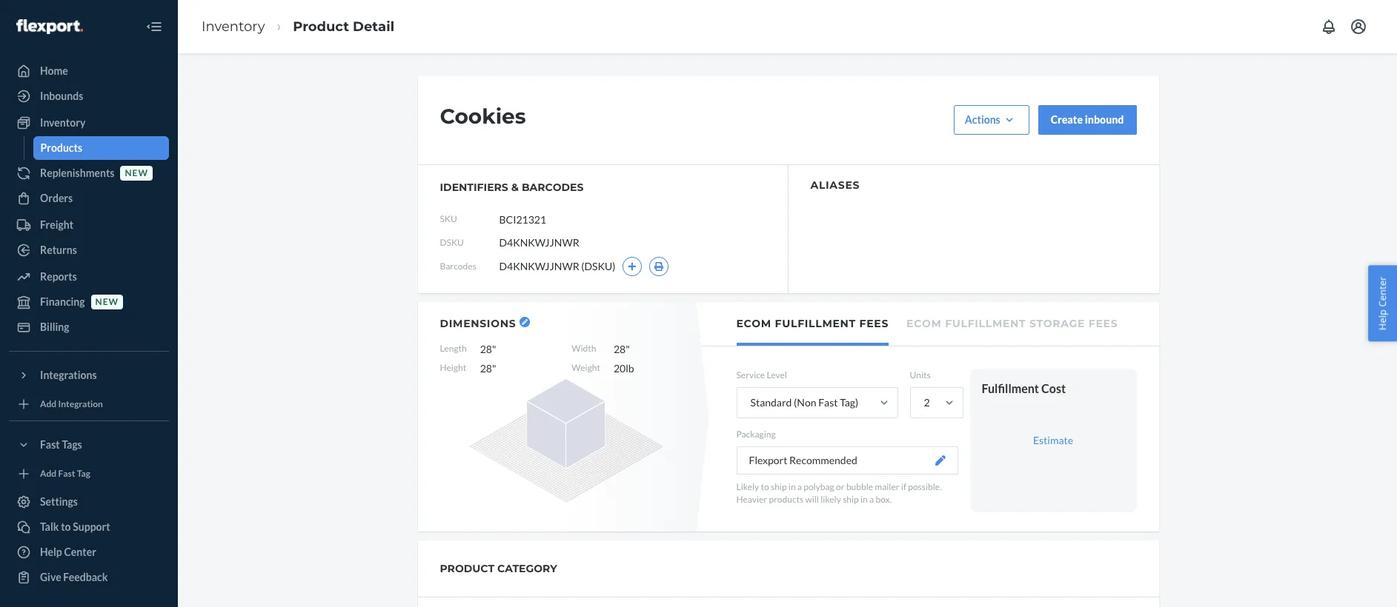 Task type: locate. For each thing, give the bounding box(es) containing it.
bubble
[[847, 482, 873, 493]]

1 vertical spatial in
[[861, 495, 868, 506]]

fulfillment
[[775, 317, 856, 331], [945, 317, 1026, 331], [982, 382, 1039, 396]]

fulfillment left storage
[[945, 317, 1026, 331]]

a
[[798, 482, 802, 493], [870, 495, 874, 506]]

aliases
[[811, 179, 860, 192]]

help center inside help center button
[[1376, 277, 1390, 331]]

0 vertical spatial add
[[40, 399, 56, 410]]

1 vertical spatial a
[[870, 495, 874, 506]]

ecom for ecom fulfillment storage fees
[[907, 317, 942, 331]]

0 vertical spatial a
[[798, 482, 802, 493]]

a left box.
[[870, 495, 874, 506]]

billing
[[40, 321, 69, 334]]

fast left the tag)
[[819, 397, 838, 409]]

1 28 " from the top
[[480, 343, 496, 356]]

a up products
[[798, 482, 802, 493]]

new down reports link
[[95, 297, 119, 308]]

in down bubble
[[861, 495, 868, 506]]

&
[[511, 181, 519, 194]]

help center inside help center 'link'
[[40, 546, 96, 559]]

talk to support
[[40, 521, 110, 534]]

1 vertical spatial add
[[40, 469, 56, 480]]

new for financing
[[95, 297, 119, 308]]

1 vertical spatial fast
[[40, 439, 60, 452]]

tag)
[[840, 397, 859, 409]]

flexport recommended
[[749, 455, 858, 467]]

2 28 " from the top
[[480, 363, 496, 375]]

d4knkwjjnwr up pencil alt icon
[[499, 260, 580, 273]]

1 vertical spatial 28 "
[[480, 363, 496, 375]]

0 horizontal spatial in
[[789, 482, 796, 493]]

1 vertical spatial to
[[61, 521, 71, 534]]

fast inside dropdown button
[[40, 439, 60, 452]]

" right the height at the left of the page
[[492, 363, 496, 375]]

new
[[125, 168, 148, 179], [95, 297, 119, 308]]

1 horizontal spatial ship
[[843, 495, 859, 506]]

add up settings
[[40, 469, 56, 480]]

create
[[1051, 113, 1083, 126]]

0 vertical spatial 28 "
[[480, 343, 496, 356]]

d4knkwjjnwr
[[499, 237, 580, 249], [499, 260, 580, 273]]

support
[[73, 521, 110, 534]]

1 horizontal spatial ecom
[[907, 317, 942, 331]]

actions button
[[954, 105, 1030, 135]]

1 horizontal spatial in
[[861, 495, 868, 506]]

replenishments
[[40, 167, 115, 179]]

mailer
[[875, 482, 900, 493]]

width
[[572, 343, 596, 354]]

1 ecom from the left
[[737, 317, 772, 331]]

ship
[[771, 482, 787, 493], [843, 495, 859, 506]]

help center button
[[1369, 266, 1398, 342]]

integration
[[58, 399, 103, 410]]

fast
[[819, 397, 838, 409], [40, 439, 60, 452], [58, 469, 75, 480]]

(dsku)
[[582, 260, 616, 273]]

to right the 'talk'
[[61, 521, 71, 534]]

1 fees from the left
[[860, 317, 889, 331]]

28
[[480, 343, 492, 356], [614, 343, 626, 356], [480, 363, 492, 375]]

to
[[761, 482, 769, 493], [61, 521, 71, 534]]

28 inside 28 " height
[[614, 343, 626, 356]]

ecom fulfillment fees
[[737, 317, 889, 331]]

1 horizontal spatial fees
[[1089, 317, 1118, 331]]

inventory
[[202, 18, 265, 35], [40, 116, 86, 129]]

center inside button
[[1376, 277, 1390, 307]]

tag
[[77, 469, 90, 480]]

give feedback
[[40, 572, 108, 584]]

to right likely
[[761, 482, 769, 493]]

fulfillment for storage
[[945, 317, 1026, 331]]

dsku
[[440, 238, 464, 249]]

ecom fulfillment fees tab
[[737, 302, 889, 346]]

products
[[40, 142, 82, 154]]

28 up 20
[[614, 343, 626, 356]]

new for replenishments
[[125, 168, 148, 179]]

2 ecom from the left
[[907, 317, 942, 331]]

add integration
[[40, 399, 103, 410]]

1 horizontal spatial center
[[1376, 277, 1390, 307]]

1 horizontal spatial inventory link
[[202, 18, 265, 35]]

ship down bubble
[[843, 495, 859, 506]]

likely
[[737, 482, 759, 493]]

" down dimensions
[[492, 343, 496, 356]]

1 horizontal spatial to
[[761, 482, 769, 493]]

1 vertical spatial new
[[95, 297, 119, 308]]

fast left tags
[[40, 439, 60, 452]]

fees inside ecom fulfillment fees tab
[[860, 317, 889, 331]]

add left integration
[[40, 399, 56, 410]]

returns
[[40, 244, 77, 257]]

0 horizontal spatial center
[[64, 546, 96, 559]]

0 horizontal spatial help
[[40, 546, 62, 559]]

ecom up 'units'
[[907, 317, 942, 331]]

pen image
[[935, 456, 946, 467]]

1 horizontal spatial inventory
[[202, 18, 265, 35]]

(non
[[794, 397, 817, 409]]

1 vertical spatial help
[[40, 546, 62, 559]]

inventory link
[[202, 18, 265, 35], [9, 111, 169, 135]]

d4knkwjjnwr up d4knkwjjnwr (dsku)
[[499, 237, 580, 249]]

home link
[[9, 59, 169, 83]]

None text field
[[499, 205, 610, 234]]

detail
[[353, 18, 394, 35]]

1 vertical spatial help center
[[40, 546, 96, 559]]

" up lb
[[626, 343, 630, 356]]

add for add fast tag
[[40, 469, 56, 480]]

1 d4knkwjjnwr from the top
[[499, 237, 580, 249]]

0 horizontal spatial help center
[[40, 546, 96, 559]]

1 horizontal spatial help
[[1376, 310, 1390, 331]]

help
[[1376, 310, 1390, 331], [40, 546, 62, 559]]

2 fees from the left
[[1089, 317, 1118, 331]]

28 " right the height at the left of the page
[[480, 363, 496, 375]]

28 " down dimensions
[[480, 343, 496, 356]]

0 horizontal spatial inventory
[[40, 116, 86, 129]]

0 horizontal spatial new
[[95, 297, 119, 308]]

1 add from the top
[[40, 399, 56, 410]]

ecom
[[737, 317, 772, 331], [907, 317, 942, 331]]

products link
[[33, 136, 169, 160]]

orders
[[40, 192, 73, 205]]

" inside 28 " height
[[626, 343, 630, 356]]

0 vertical spatial inventory link
[[202, 18, 265, 35]]

0 vertical spatial help
[[1376, 310, 1390, 331]]

ship up products
[[771, 482, 787, 493]]

0 vertical spatial center
[[1376, 277, 1390, 307]]

to inside talk to support button
[[61, 521, 71, 534]]

actions
[[965, 113, 1001, 126]]

1 horizontal spatial new
[[125, 168, 148, 179]]

1 vertical spatial center
[[64, 546, 96, 559]]

or
[[836, 482, 845, 493]]

0 vertical spatial to
[[761, 482, 769, 493]]

0 horizontal spatial ecom
[[737, 317, 772, 331]]

28 right the height at the left of the page
[[480, 363, 492, 375]]

create inbound
[[1051, 113, 1124, 126]]

ecom up service
[[737, 317, 772, 331]]

estimate link
[[1033, 434, 1074, 447]]

packaging
[[737, 429, 776, 440]]

help center link
[[9, 541, 169, 565]]

0 horizontal spatial fees
[[860, 317, 889, 331]]

fulfillment up level
[[775, 317, 856, 331]]

0 vertical spatial d4knkwjjnwr
[[499, 237, 580, 249]]

fees inside "ecom fulfillment storage fees" tab
[[1089, 317, 1118, 331]]

box.
[[876, 495, 892, 506]]

in up products
[[789, 482, 796, 493]]

0 vertical spatial inventory
[[202, 18, 265, 35]]

flexport logo image
[[16, 19, 83, 34]]

tab list
[[701, 302, 1159, 347]]

breadcrumbs navigation
[[190, 5, 406, 48]]

0 vertical spatial ship
[[771, 482, 787, 493]]

lb
[[626, 363, 634, 375]]

storage
[[1030, 317, 1086, 331]]

2 add from the top
[[40, 469, 56, 480]]

center inside 'link'
[[64, 546, 96, 559]]

0 vertical spatial new
[[125, 168, 148, 179]]

inbounds
[[40, 90, 83, 102]]

polybag
[[804, 482, 835, 493]]

28 "
[[480, 343, 496, 356], [480, 363, 496, 375]]

0 horizontal spatial ship
[[771, 482, 787, 493]]

print image
[[654, 262, 665, 271]]

fast left tag
[[58, 469, 75, 480]]

to inside likely to ship in a polybag or bubble mailer if possible. heavier products will likely ship in a box.
[[761, 482, 769, 493]]

"
[[492, 343, 496, 356], [626, 343, 630, 356], [492, 363, 496, 375]]

recommended
[[790, 455, 858, 467]]

0 horizontal spatial to
[[61, 521, 71, 534]]

new down products link
[[125, 168, 148, 179]]

identifiers
[[440, 181, 508, 194]]

0 vertical spatial help center
[[1376, 277, 1390, 331]]

1 vertical spatial d4knkwjjnwr
[[499, 260, 580, 273]]

center
[[1376, 277, 1390, 307], [64, 546, 96, 559]]

help center
[[1376, 277, 1390, 331], [40, 546, 96, 559]]

2 d4knkwjjnwr from the top
[[499, 260, 580, 273]]

1 vertical spatial inventory
[[40, 116, 86, 129]]

1 horizontal spatial help center
[[1376, 277, 1390, 331]]

1 vertical spatial inventory link
[[9, 111, 169, 135]]

cost
[[1042, 382, 1066, 396]]

0 vertical spatial in
[[789, 482, 796, 493]]

in
[[789, 482, 796, 493], [861, 495, 868, 506]]



Task type: vqa. For each thing, say whether or not it's contained in the screenshot.
tag)
yes



Task type: describe. For each thing, give the bounding box(es) containing it.
feedback
[[63, 572, 108, 584]]

product detail
[[293, 18, 394, 35]]

fulfillment left cost
[[982, 382, 1039, 396]]

add fast tag
[[40, 469, 90, 480]]

height
[[440, 363, 467, 374]]

add integration link
[[9, 394, 169, 415]]

plus image
[[628, 262, 637, 271]]

ecom fulfillment storage fees
[[907, 317, 1118, 331]]

fast tags
[[40, 439, 82, 452]]

integrations button
[[9, 364, 169, 388]]

give feedback button
[[9, 566, 169, 590]]

cookies
[[440, 104, 526, 129]]

20
[[614, 363, 626, 375]]

dimensions
[[440, 317, 516, 331]]

sku
[[440, 214, 457, 225]]

settings link
[[9, 491, 169, 515]]

product detail link
[[293, 18, 394, 35]]

if
[[901, 482, 907, 493]]

billing link
[[9, 316, 169, 340]]

returns link
[[9, 239, 169, 262]]

flexport
[[749, 455, 788, 467]]

inbounds link
[[9, 85, 169, 108]]

service level
[[737, 370, 787, 381]]

d4knkwjjnwr for d4knkwjjnwr
[[499, 237, 580, 249]]

standard (non fast tag)
[[751, 397, 859, 409]]

close navigation image
[[145, 18, 163, 36]]

freight link
[[9, 214, 169, 237]]

integrations
[[40, 369, 97, 382]]

to for talk
[[61, 521, 71, 534]]

tab list containing ecom fulfillment fees
[[701, 302, 1159, 347]]

likely to ship in a polybag or bubble mailer if possible. heavier products will likely ship in a box.
[[737, 482, 942, 506]]

0 vertical spatial fast
[[819, 397, 838, 409]]

fulfillment cost
[[982, 382, 1066, 396]]

d4knkwjjnwr for d4knkwjjnwr (dsku)
[[499, 260, 580, 273]]

open notifications image
[[1320, 18, 1338, 36]]

ecom for ecom fulfillment fees
[[737, 317, 772, 331]]

tags
[[62, 439, 82, 452]]

barcodes
[[440, 261, 476, 272]]

service
[[737, 370, 765, 381]]

estimate
[[1033, 434, 1074, 447]]

possible.
[[908, 482, 942, 493]]

inventory link inside breadcrumbs navigation
[[202, 18, 265, 35]]

products
[[769, 495, 804, 506]]

help inside 'link'
[[40, 546, 62, 559]]

inventory inside 'link'
[[40, 116, 86, 129]]

barcodes
[[522, 181, 584, 194]]

talk to support button
[[9, 516, 169, 540]]

reports
[[40, 271, 77, 283]]

0 horizontal spatial a
[[798, 482, 802, 493]]

standard
[[751, 397, 792, 409]]

pencil alt image
[[522, 320, 528, 325]]

to for likely
[[761, 482, 769, 493]]

product category
[[440, 563, 557, 576]]

level
[[767, 370, 787, 381]]

2 vertical spatial fast
[[58, 469, 75, 480]]

product
[[440, 563, 495, 576]]

fast tags button
[[9, 434, 169, 457]]

28 down dimensions
[[480, 343, 492, 356]]

length
[[440, 343, 467, 354]]

1 vertical spatial ship
[[843, 495, 859, 506]]

give
[[40, 572, 61, 584]]

28 " height
[[440, 343, 630, 374]]

0 horizontal spatial inventory link
[[9, 111, 169, 135]]

inventory inside breadcrumbs navigation
[[202, 18, 265, 35]]

help inside button
[[1376, 310, 1390, 331]]

ecom fulfillment storage fees tab
[[907, 302, 1118, 343]]

d4knkwjjnwr (dsku)
[[499, 260, 616, 273]]

create inbound button
[[1039, 105, 1137, 135]]

product
[[293, 18, 349, 35]]

category
[[498, 563, 557, 576]]

2
[[924, 397, 930, 409]]

talk
[[40, 521, 59, 534]]

orders link
[[9, 187, 169, 211]]

freight
[[40, 219, 73, 231]]

likely
[[821, 495, 841, 506]]

inbound
[[1085, 113, 1124, 126]]

fulfillment for fees
[[775, 317, 856, 331]]

20 lb
[[614, 363, 634, 375]]

weight
[[572, 363, 600, 374]]

financing
[[40, 296, 85, 308]]

flexport recommended button
[[737, 447, 958, 475]]

reports link
[[9, 265, 169, 289]]

add for add integration
[[40, 399, 56, 410]]

1 horizontal spatial a
[[870, 495, 874, 506]]

identifiers & barcodes
[[440, 181, 584, 194]]

open account menu image
[[1350, 18, 1368, 36]]

settings
[[40, 496, 78, 509]]

units
[[910, 370, 931, 381]]

home
[[40, 65, 68, 77]]

add fast tag link
[[9, 463, 169, 485]]



